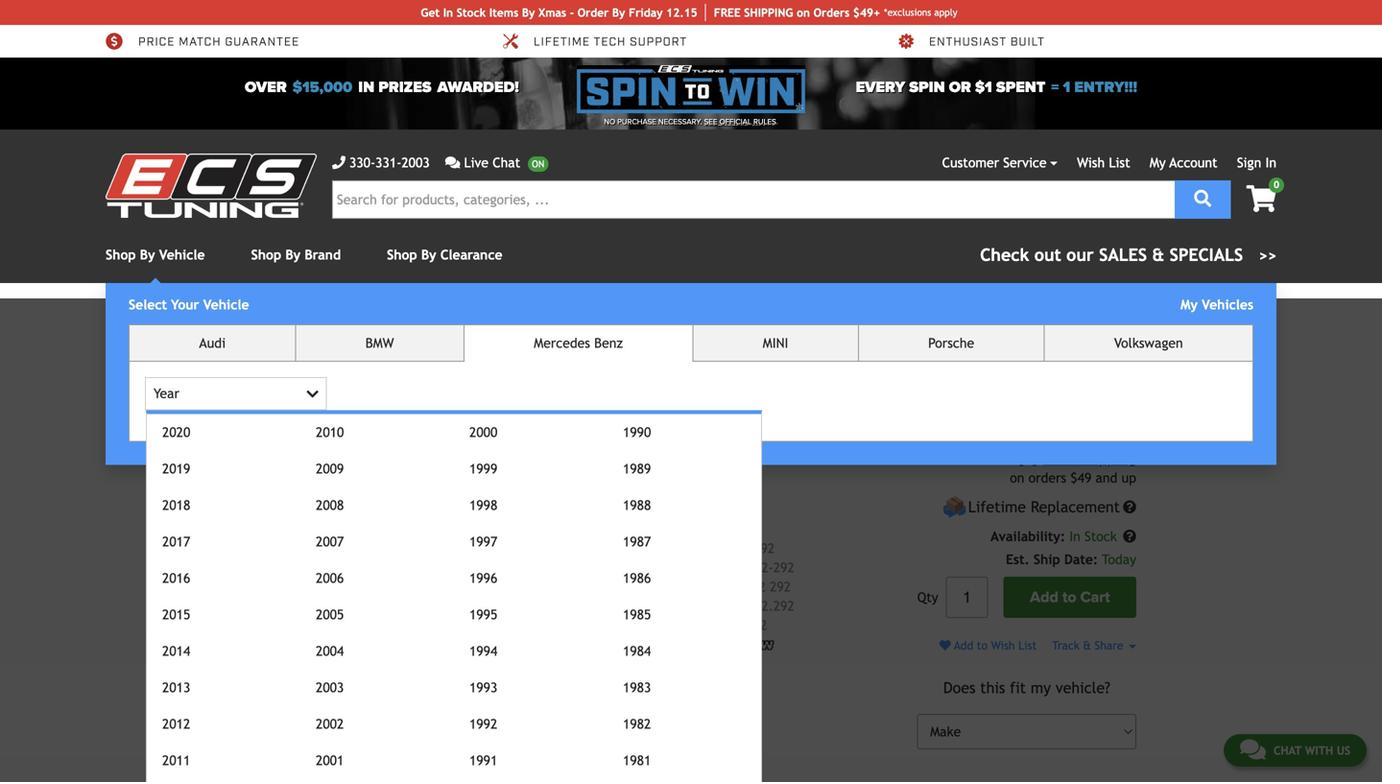 Task type: describe. For each thing, give the bounding box(es) containing it.
friday
[[629, 6, 663, 19]]

every
[[856, 78, 905, 97]]

get
[[421, 6, 440, 19]]

pads
[[827, 440, 855, 455]]

lifetime replacement
[[968, 498, 1120, 516]]

see
[[704, 117, 718, 127]]

or
[[949, 78, 971, 97]]

1988
[[623, 498, 651, 513]]

0 vertical spatial list
[[1109, 155, 1131, 170]]

necessary.
[[659, 117, 702, 127]]

enthusiast built link
[[897, 33, 1045, 50]]

330-
[[349, 155, 376, 170]]

1989
[[623, 461, 651, 477]]

comments image
[[445, 156, 460, 169]]

to for add to cart
[[1063, 589, 1077, 607]]

tech
[[594, 34, 626, 50]]

customer service button
[[942, 153, 1058, 173]]

porsche
[[929, 336, 975, 351]]

my
[[1031, 679, 1051, 697]]

2503552 brand
[[646, 618, 767, 652]]

wish list
[[1077, 155, 1131, 170]]

vehicle for shop by vehicle
[[159, 247, 205, 263]]

2012
[[162, 717, 190, 732]]

brand inside 2503552 brand
[[646, 637, 682, 652]]

apply
[[934, 7, 958, 18]]

volkswagen
[[1114, 336, 1183, 351]]

2002
[[316, 717, 344, 732]]

34-
[[697, 560, 716, 575]]

spin
[[909, 78, 945, 97]]

2008
[[316, 498, 344, 513]]

$49
[[1071, 471, 1092, 486]]

Search text field
[[332, 180, 1175, 219]]

stock for availability:
[[1085, 529, 1117, 544]]

shop by brand
[[251, 247, 341, 263]]

1 vertical spatial bmw
[[366, 336, 394, 351]]

mfg
[[619, 541, 641, 556]]

to for add to wish list
[[977, 639, 988, 653]]

shop for shop by vehicle
[[106, 247, 136, 263]]

1983
[[623, 680, 651, 696]]

service
[[1004, 155, 1047, 170]]

34-35-6-792-292
[[697, 560, 795, 575]]

price match guarantee link
[[106, 33, 300, 50]]

enthusiast built
[[929, 34, 1045, 50]]

-
[[570, 6, 574, 19]]

date:
[[1065, 552, 1098, 568]]

1 vertical spatial list
[[1019, 639, 1037, 653]]

lifetime for lifetime replacement
[[968, 498, 1026, 516]]

brake
[[662, 371, 723, 397]]

1981
[[623, 753, 651, 769]]

0 vertical spatial chat
[[493, 155, 521, 170]]

vehicle for select your vehicle
[[203, 297, 249, 313]]

2018
[[162, 498, 190, 513]]

my account
[[1150, 155, 1218, 170]]

pad
[[730, 371, 768, 397]]

account
[[1170, 155, 1218, 170]]

question circle image for lifetime replacement
[[1123, 501, 1137, 514]]

sign in
[[1237, 155, 1277, 170]]

clearance
[[441, 247, 503, 263]]

&
[[1153, 245, 1165, 265]]

heart image
[[940, 640, 951, 652]]

benz
[[594, 336, 623, 351]]

in for availability:
[[1070, 529, 1081, 544]]

0 horizontal spatial 2003
[[316, 680, 344, 696]]

1992
[[469, 717, 498, 732]]

on inside free shipping on orders $49 and up
[[1010, 471, 1025, 486]]

this
[[980, 679, 1006, 697]]

genuine bmw link
[[332, 313, 412, 326]]

mercedes benz
[[534, 336, 623, 351]]

1991
[[469, 753, 498, 769]]

please
[[916, 319, 957, 334]]

by for shop by brand
[[285, 247, 301, 263]]

sign in link
[[1237, 155, 1277, 170]]

us
[[1337, 744, 1351, 757]]

0 horizontal spatial on
[[797, 6, 810, 19]]

292
[[774, 560, 795, 575]]

35-
[[716, 560, 735, 575]]

phone image
[[332, 156, 346, 169]]

1990
[[623, 425, 651, 440]]

0 vertical spatial bmw
[[378, 313, 403, 326]]

page
[[295, 313, 319, 326]]

1
[[1063, 78, 1071, 97]]

sales & specials link
[[980, 242, 1277, 268]]

this product is lifetime replacement eligible image
[[943, 496, 967, 520]]

over
[[245, 78, 287, 97]]

rear brake pad wear sensor
[[605, 371, 830, 423]]

.
[[776, 117, 778, 127]]

my vehicles link
[[1181, 297, 1254, 313]]

rules
[[754, 117, 776, 127]]

enthusiast
[[929, 34, 1007, 50]]

add for add to wish list
[[954, 639, 974, 653]]

by for shop by clearance
[[421, 247, 436, 263]]

sensor
[[605, 396, 677, 423]]

1994
[[469, 644, 498, 659]]

est.
[[1006, 552, 1030, 568]]

0 horizontal spatial brand
[[305, 247, 341, 263]]

part inside 34.35.6.792.292 ecs part
[[645, 618, 670, 633]]

0 vertical spatial to
[[1033, 319, 1045, 334]]

by for shop by vehicle
[[140, 247, 155, 263]]

1999
[[469, 461, 498, 477]]

and
[[1096, 471, 1118, 486]]

customer
[[942, 155, 999, 170]]

mini
[[763, 336, 789, 351]]

match
[[179, 34, 221, 50]]

free shipping on orders $49 and up
[[1010, 449, 1137, 486]]

=
[[1052, 78, 1059, 97]]

chat with us link
[[1224, 734, 1367, 767]]

1987
[[623, 534, 651, 550]]

es#2503552 - 34356792292 - rear brake pad wear sensor - should be replaced each time brake pads are replaced. - genuine bmw - bmw image
[[246, 372, 575, 619]]

entry!!!
[[1075, 78, 1138, 97]]

select for select your vehicle
[[129, 297, 167, 313]]



Task type: vqa. For each thing, say whether or not it's contained in the screenshot.


Task type: locate. For each thing, give the bounding box(es) containing it.
1 vertical spatial my
[[1181, 297, 1198, 313]]

0 vertical spatial my
[[1150, 155, 1166, 170]]

1 vertical spatial brand
[[646, 637, 682, 652]]

1 vertical spatial select
[[1084, 319, 1118, 331]]

2019
[[162, 461, 190, 477]]

chat
[[493, 155, 521, 170], [1274, 744, 1302, 757]]

2004
[[316, 644, 344, 659]]

lifetime down get in stock items by xmas - order by friday 12.15
[[534, 34, 590, 50]]

shop up the select your vehicle
[[106, 247, 136, 263]]

1 vertical spatial part
[[645, 618, 670, 633]]

home page
[[262, 313, 319, 326]]

0 vertical spatial select
[[129, 297, 167, 313]]

free ship ping on orders $49+ *exclusions apply
[[714, 6, 958, 19]]

1 question circle image from the top
[[1123, 501, 1137, 514]]

wish right service
[[1077, 155, 1105, 170]]

prizes
[[379, 78, 432, 97]]

by left clearance
[[421, 247, 436, 263]]

support
[[630, 34, 688, 50]]

xmas
[[539, 6, 567, 19]]

1 star image from the left
[[622, 499, 639, 516]]

1 horizontal spatial 2003
[[402, 155, 430, 170]]

star image
[[622, 499, 639, 516], [639, 499, 656, 516]]

1 vertical spatial on
[[1010, 471, 1025, 486]]

2503552
[[718, 618, 767, 633]]

0 horizontal spatial shop
[[106, 247, 136, 263]]

list
[[1109, 155, 1131, 170], [1019, 639, 1037, 653]]

1 horizontal spatial my
[[1181, 297, 1198, 313]]

by
[[522, 6, 535, 19], [612, 6, 625, 19], [140, 247, 155, 263], [285, 247, 301, 263], [421, 247, 436, 263]]

2003 down the 2004
[[316, 680, 344, 696]]

your
[[171, 297, 199, 313]]

stock
[[457, 6, 486, 19], [1085, 529, 1117, 544]]

to inside button
[[1063, 589, 1077, 607]]

lifetime for lifetime tech support
[[534, 34, 590, 50]]

brand up the page
[[305, 247, 341, 263]]

add down ship
[[1030, 589, 1059, 607]]

331-
[[376, 155, 402, 170]]

each
[[725, 440, 753, 455]]

to left 'cart'
[[1063, 589, 1077, 607]]

1 vertical spatial in
[[1266, 155, 1277, 170]]

list left 'my account' link
[[1109, 155, 1131, 170]]

None text field
[[946, 577, 989, 618]]

2 shop from the left
[[251, 247, 281, 263]]

1 horizontal spatial lifetime
[[968, 498, 1026, 516]]

1997
[[469, 534, 498, 550]]

2020
[[162, 425, 190, 440]]

select left the your
[[129, 297, 167, 313]]

1 horizontal spatial on
[[1010, 471, 1025, 486]]

0 horizontal spatial stock
[[457, 6, 486, 19]]

0 link
[[1231, 178, 1285, 214]]

my for my vehicles
[[1181, 297, 1198, 313]]

in
[[358, 78, 375, 97]]

to
[[1033, 319, 1045, 334], [1063, 589, 1077, 607], [977, 639, 988, 653]]

shop up home
[[251, 247, 281, 263]]

search image
[[1195, 190, 1212, 207]]

6-
[[735, 560, 747, 575]]

0 horizontal spatial wish
[[991, 639, 1015, 653]]

availability:
[[991, 529, 1066, 544]]

my vehicles
[[1181, 297, 1254, 313]]

34.35.6.792.292 ecs part
[[618, 598, 795, 633]]

1 vertical spatial 2003
[[316, 680, 344, 696]]

fit
[[1010, 679, 1026, 697]]

0 horizontal spatial in
[[443, 6, 453, 19]]

0 horizontal spatial add
[[954, 639, 974, 653]]

1 horizontal spatial in
[[1070, 529, 1081, 544]]

rear
[[605, 371, 655, 397]]

home page link
[[262, 313, 329, 326]]

2003 left comments image
[[402, 155, 430, 170]]

0 vertical spatial vehicle
[[159, 247, 205, 263]]

1 shop from the left
[[106, 247, 136, 263]]

2 star image from the left
[[639, 499, 656, 516]]

2 horizontal spatial to
[[1063, 589, 1077, 607]]

genuine
[[332, 313, 375, 326]]

select right pick
[[1084, 319, 1118, 331]]

shop by vehicle link
[[106, 247, 205, 263]]

by up the select your vehicle
[[140, 247, 155, 263]]

add to wish list link
[[940, 639, 1037, 653]]

2013
[[162, 680, 190, 696]]

question circle image
[[1123, 501, 1137, 514], [1123, 530, 1137, 544]]

330-331-2003 link
[[332, 153, 430, 173]]

vehicle up the your
[[159, 247, 205, 263]]

1 vertical spatial wish
[[991, 639, 1015, 653]]

ecs tuning image
[[106, 154, 317, 218]]

in for sign
[[1266, 155, 1277, 170]]

my
[[1150, 155, 1166, 170], [1181, 297, 1198, 313]]

in right get on the left of the page
[[443, 6, 453, 19]]

3 shop from the left
[[387, 247, 417, 263]]

1996
[[469, 571, 498, 586]]

add right heart 'icon'
[[954, 639, 974, 653]]

330-331-2003
[[349, 155, 430, 170]]

2 vertical spatial in
[[1070, 529, 1081, 544]]

get in stock items by xmas - order by friday 12.15
[[421, 6, 698, 19]]

0 vertical spatial on
[[797, 6, 810, 19]]

1998
[[469, 498, 498, 513]]

2001
[[316, 753, 344, 769]]

2009
[[316, 461, 344, 477]]

tab list
[[129, 325, 1254, 782]]

vehicle up audi
[[203, 297, 249, 313]]

wish up this
[[991, 639, 1015, 653]]

to left pick
[[1033, 319, 1045, 334]]

1 horizontal spatial chat
[[1274, 744, 1302, 757]]

my left vehicles
[[1181, 297, 1198, 313]]

1 vertical spatial add
[[954, 639, 974, 653]]

in
[[443, 6, 453, 19], [1266, 155, 1277, 170], [1070, 529, 1081, 544]]

1 vertical spatial lifetime
[[968, 498, 1026, 516]]

by up home page link
[[285, 247, 301, 263]]

0 horizontal spatial my
[[1150, 155, 1166, 170]]

34356792292
[[697, 541, 775, 556]]

brand down 1985
[[646, 637, 682, 652]]

0 horizontal spatial select
[[129, 297, 167, 313]]

wish
[[1077, 155, 1105, 170], [991, 639, 1015, 653]]

0 vertical spatial question circle image
[[1123, 501, 1137, 514]]

ship
[[1034, 552, 1061, 568]]

part right mfg in the left of the page
[[645, 541, 670, 556]]

bmw down genuine bmw 'link'
[[366, 336, 394, 351]]

0 horizontal spatial list
[[1019, 639, 1037, 653]]

in right sign
[[1266, 155, 1277, 170]]

1 horizontal spatial stock
[[1085, 529, 1117, 544]]

audi
[[199, 336, 226, 351]]

question circle image for in stock
[[1123, 530, 1137, 544]]

2 vertical spatial to
[[977, 639, 988, 653]]

2 part from the top
[[645, 618, 670, 633]]

chat right live on the left top
[[493, 155, 521, 170]]

2 horizontal spatial in
[[1266, 155, 1277, 170]]

0 vertical spatial brand
[[305, 247, 341, 263]]

on right ping
[[797, 6, 810, 19]]

2003
[[402, 155, 430, 170], [316, 680, 344, 696]]

add to cart button
[[1004, 577, 1137, 618]]

lifetime
[[534, 34, 590, 50], [968, 498, 1026, 516]]

live chat link
[[445, 153, 548, 173]]

0 vertical spatial lifetime
[[534, 34, 590, 50]]

shop left clearance
[[387, 247, 417, 263]]

*exclusions apply link
[[884, 5, 958, 20]]

should
[[605, 440, 646, 455]]

by right order
[[612, 6, 625, 19]]

question circle image down up
[[1123, 501, 1137, 514]]

add for add to cart
[[1030, 589, 1059, 607]]

tab list containing audi
[[129, 325, 1254, 782]]

0 horizontal spatial chat
[[493, 155, 521, 170]]

built
[[1011, 34, 1045, 50]]

0 horizontal spatial to
[[977, 639, 988, 653]]

vehicle
[[1089, 319, 1133, 334]]

1 horizontal spatial add
[[1030, 589, 1059, 607]]

1 vertical spatial question circle image
[[1123, 530, 1137, 544]]

ecs tuning 'spin to win' contest logo image
[[577, 65, 806, 113]]

shop for shop by brand
[[251, 247, 281, 263]]

2 horizontal spatial shop
[[387, 247, 417, 263]]

1 horizontal spatial shop
[[251, 247, 281, 263]]

mercedes
[[534, 336, 590, 351]]

1 vertical spatial chat
[[1274, 744, 1302, 757]]

items
[[489, 6, 519, 19]]

0 vertical spatial 2003
[[402, 155, 430, 170]]

2005
[[316, 607, 344, 623]]

2015
[[162, 607, 190, 623]]

1 vertical spatial vehicle
[[203, 297, 249, 313]]

free shipping image
[[1017, 453, 1039, 466]]

orders
[[1029, 471, 1067, 486]]

chat left with
[[1274, 744, 1302, 757]]

1 vertical spatial stock
[[1085, 529, 1117, 544]]

1 horizontal spatial list
[[1109, 155, 1131, 170]]

1 horizontal spatial brand
[[646, 637, 682, 652]]

my left account
[[1150, 155, 1166, 170]]

1 horizontal spatial wish
[[1077, 155, 1105, 170]]

genuine bmw image
[[697, 641, 774, 651]]

0 vertical spatial part
[[645, 541, 670, 556]]

official
[[720, 117, 752, 127]]

mfg part
[[619, 541, 670, 556]]

on
[[797, 6, 810, 19], [1010, 471, 1025, 486]]

lifetime tech support link
[[501, 33, 688, 50]]

no
[[604, 117, 616, 127]]

1 horizontal spatial select
[[1084, 319, 1118, 331]]

does this fit my vehicle?
[[944, 679, 1111, 697]]

1 horizontal spatial to
[[1033, 319, 1045, 334]]

add inside the add to cart button
[[1030, 589, 1059, 607]]

1 part from the top
[[645, 541, 670, 556]]

2017
[[162, 534, 190, 550]]

wish list link
[[1077, 155, 1131, 170]]

0 vertical spatial add
[[1030, 589, 1059, 607]]

my for my account
[[1150, 155, 1166, 170]]

1986
[[623, 571, 651, 586]]

stock left items
[[457, 6, 486, 19]]

to right heart 'icon'
[[977, 639, 988, 653]]

on down free shipping icon
[[1010, 471, 1025, 486]]

sales & specials
[[1099, 245, 1244, 265]]

part right ecs
[[645, 618, 670, 633]]

1984
[[623, 644, 651, 659]]

shopping cart image
[[1247, 185, 1277, 212]]

bmw right genuine
[[378, 313, 403, 326]]

0 vertical spatial stock
[[457, 6, 486, 19]]

select for select
[[1084, 319, 1118, 331]]

in for get
[[443, 6, 453, 19]]

2 question circle image from the top
[[1123, 530, 1137, 544]]

orders
[[814, 6, 850, 19]]

stock for get
[[457, 6, 486, 19]]

stock up today
[[1085, 529, 1117, 544]]

list up does this fit my vehicle?
[[1019, 639, 1037, 653]]

2006
[[316, 571, 344, 586]]

add to cart
[[1030, 589, 1110, 607]]

vehicles
[[1202, 297, 1254, 313]]

in up est. ship date: today
[[1070, 529, 1081, 544]]

time
[[757, 440, 785, 455]]

1 vertical spatial to
[[1063, 589, 1077, 607]]

vehicle?
[[1056, 679, 1111, 697]]

1985
[[623, 607, 651, 623]]

my account link
[[1150, 155, 1218, 170]]

0 horizontal spatial lifetime
[[534, 34, 590, 50]]

bmw
[[378, 313, 403, 326], [366, 336, 394, 351]]

question circle image up today
[[1123, 530, 1137, 544]]

0 vertical spatial in
[[443, 6, 453, 19]]

0 vertical spatial wish
[[1077, 155, 1105, 170]]

0
[[1274, 179, 1280, 190]]

shop for shop by clearance
[[387, 247, 417, 263]]

lifetime right this product is lifetime replacement eligible 'icon'
[[968, 498, 1026, 516]]

replaced.
[[605, 459, 663, 474]]

shop
[[106, 247, 136, 263], [251, 247, 281, 263], [387, 247, 417, 263]]

by left xmas at the top left of the page
[[522, 6, 535, 19]]



